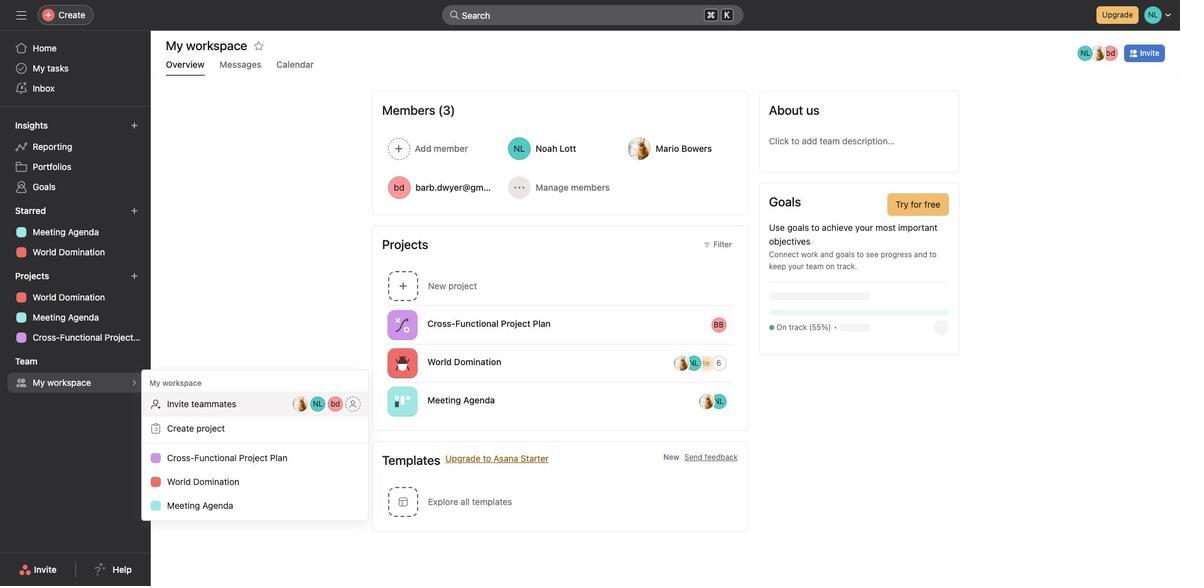 Task type: describe. For each thing, give the bounding box(es) containing it.
show options image for board image
[[733, 397, 743, 407]]

projects element
[[0, 265, 151, 351]]

new insights image
[[131, 122, 138, 129]]

Search tasks, projects, and more text field
[[442, 5, 744, 25]]

line_and_symbols image
[[395, 318, 410, 333]]

hide sidebar image
[[16, 10, 26, 20]]

show options image for line_and_symbols image at the left of page
[[733, 320, 743, 330]]

filter projects image
[[704, 241, 711, 249]]

new project or portfolio image
[[131, 273, 138, 280]]

see details, my workspace image
[[131, 380, 138, 387]]

add to starred image
[[254, 41, 264, 51]]

add items to starred image
[[131, 207, 138, 215]]

teams element
[[0, 351, 151, 396]]

global element
[[0, 31, 151, 106]]



Task type: locate. For each thing, give the bounding box(es) containing it.
1 show options image from the top
[[733, 320, 743, 330]]

prominent image
[[450, 10, 460, 20]]

None field
[[442, 5, 744, 25]]

show options image
[[733, 320, 743, 330], [733, 397, 743, 407]]

1 vertical spatial show options image
[[733, 397, 743, 407]]

menu item
[[142, 392, 368, 417]]

0 vertical spatial show options image
[[733, 320, 743, 330]]

insights element
[[0, 114, 151, 200]]

starred element
[[0, 200, 151, 265]]

board image
[[395, 394, 410, 409]]

2 show options image from the top
[[733, 397, 743, 407]]

bug image
[[395, 356, 410, 371]]



Task type: vqa. For each thing, say whether or not it's contained in the screenshot.
"New" in Activity updates New tasks assigned to you, @mentions, and completion notifications for tasks you're a collaborator on
no



